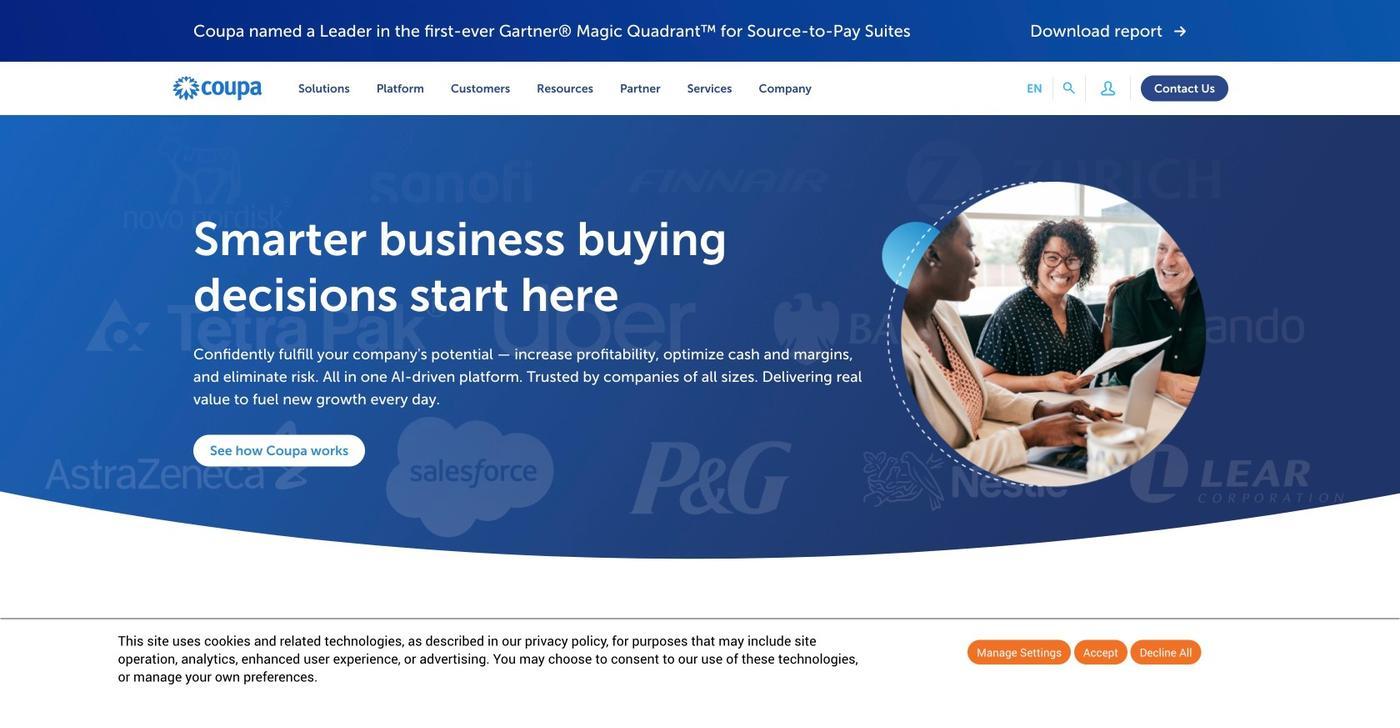 Task type: describe. For each thing, give the bounding box(es) containing it.
mag glass image
[[1064, 82, 1076, 94]]

platform_user_centric image
[[1097, 76, 1121, 100]]



Task type: locate. For each thing, give the bounding box(es) containing it.
home image
[[172, 75, 263, 102]]

staff members talking image
[[883, 182, 1207, 487]]



